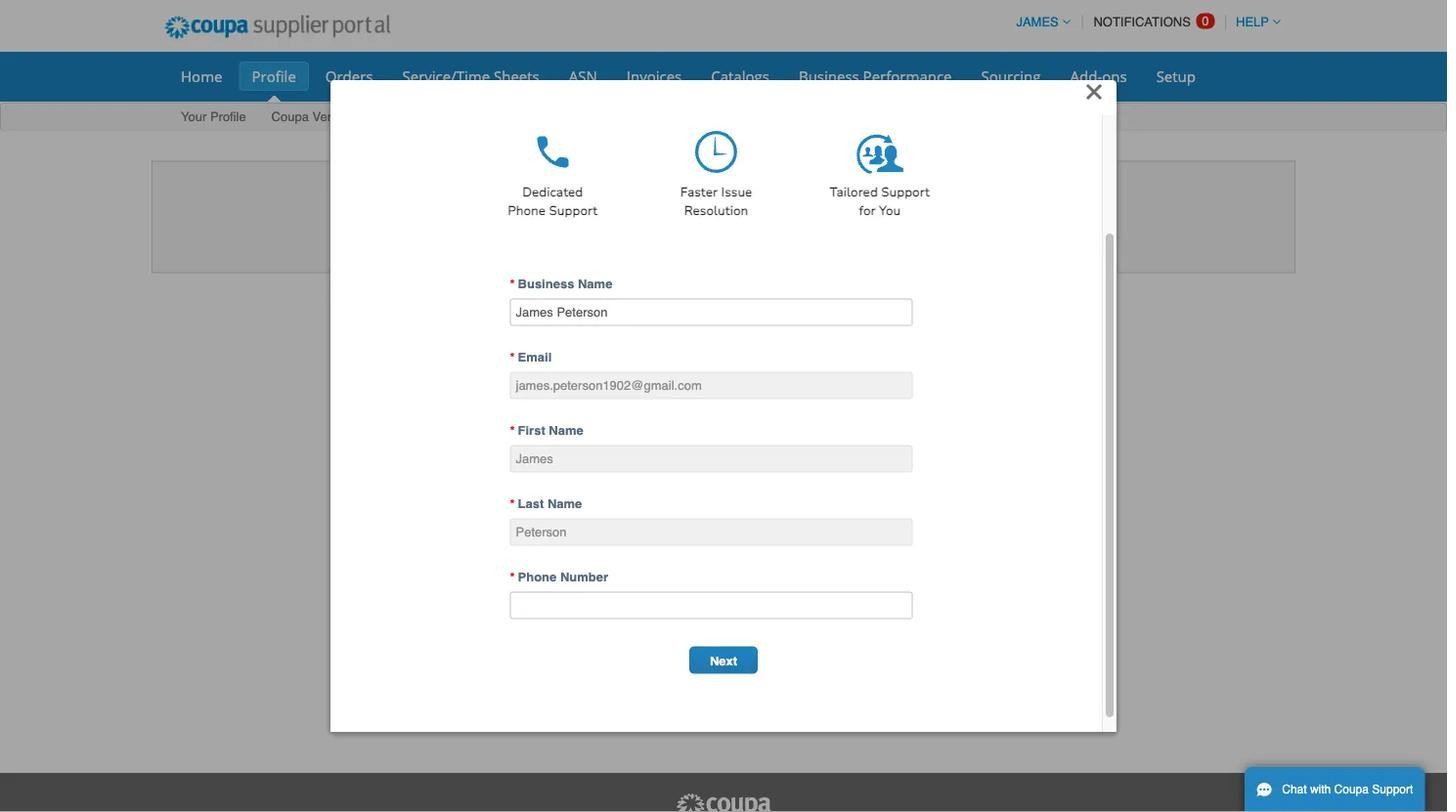 Task type: locate. For each thing, give the bounding box(es) containing it.
business up email at the left of the page
[[518, 277, 574, 292]]

get
[[466, 177, 487, 191]]

coupa left verified
[[271, 110, 309, 124]]

phone left number
[[518, 570, 557, 585]]

phone for dedicated
[[508, 202, 546, 219]]

* left last
[[510, 497, 515, 512]]

business
[[799, 66, 859, 86], [518, 277, 574, 292]]

5 * from the top
[[510, 570, 515, 585]]

* for * business name
[[510, 277, 515, 292]]

support down dedicated
[[549, 202, 598, 219]]

* for * last name
[[510, 497, 515, 512]]

0 vertical spatial coupa
[[271, 110, 309, 124]]

None text field
[[510, 519, 913, 546], [510, 592, 913, 619], [510, 519, 913, 546], [510, 592, 913, 619]]

coupa right with
[[1335, 783, 1369, 797]]

phone
[[508, 202, 546, 219], [518, 570, 557, 585]]

home
[[181, 66, 222, 86]]

profile up coupa verified
[[252, 66, 296, 86]]

1 horizontal spatial business
[[799, 66, 859, 86]]

service/time sheets link
[[390, 62, 552, 91]]

3 * from the top
[[510, 424, 515, 438]]

add-ons link
[[1058, 62, 1140, 91]]

catalogs link
[[698, 62, 782, 91]]

* up * email
[[510, 277, 515, 292]]

name down dedicated phone support
[[578, 277, 613, 292]]

1 * from the top
[[510, 277, 515, 292]]

dialog
[[331, 9, 1117, 733]]

orders link
[[313, 62, 386, 91]]

1 vertical spatial name
[[549, 424, 584, 438]]

0 horizontal spatial coupa supplier portal image
[[152, 3, 404, 52]]

0 vertical spatial name
[[578, 277, 613, 292]]

tailored support for you
[[830, 184, 930, 219]]

get premium support
[[466, 177, 598, 191]]

1 vertical spatial coupa
[[1335, 783, 1369, 797]]

name for * last name
[[548, 497, 582, 512]]

1 horizontal spatial coupa supplier portal image
[[675, 793, 773, 813]]

your profile
[[181, 110, 246, 124]]

first
[[518, 424, 545, 438]]

0 horizontal spatial business
[[518, 277, 574, 292]]

chat with coupa support button
[[1245, 768, 1425, 813]]

* phone number
[[510, 570, 608, 585]]

0 vertical spatial coupa supplier portal image
[[152, 3, 404, 52]]

name right first
[[549, 424, 584, 438]]

phone inside dedicated phone support
[[508, 202, 546, 219]]

sourcing
[[981, 66, 1041, 86]]

support
[[549, 177, 598, 191], [881, 184, 930, 201], [549, 202, 598, 219], [1372, 783, 1413, 797]]

1 horizontal spatial coupa
[[1335, 783, 1369, 797]]

1 vertical spatial phone
[[518, 570, 557, 585]]

*
[[510, 277, 515, 292], [510, 350, 515, 365], [510, 424, 515, 438], [510, 497, 515, 512], [510, 570, 515, 585]]

0 vertical spatial profile
[[252, 66, 296, 86]]

1 vertical spatial business
[[518, 277, 574, 292]]

1 vertical spatial coupa supplier portal image
[[675, 793, 773, 813]]

coupa verified
[[271, 110, 355, 124]]

coupa verified link
[[271, 105, 356, 131]]

0 vertical spatial business
[[799, 66, 859, 86]]

support up the you
[[881, 184, 930, 201]]

0 horizontal spatial profile
[[210, 110, 246, 124]]

add-
[[1070, 66, 1102, 86]]

coupa supplier portal image
[[152, 3, 404, 52], [675, 793, 773, 813]]

invoices link
[[614, 62, 695, 91]]

your profile link
[[180, 105, 247, 131]]

phone for *
[[518, 570, 557, 585]]

* left first
[[510, 424, 515, 438]]

None text field
[[510, 299, 913, 326], [510, 372, 913, 399], [510, 445, 913, 473], [510, 299, 913, 326], [510, 372, 913, 399], [510, 445, 913, 473]]

verified
[[312, 110, 355, 124]]

dedicated
[[522, 184, 583, 201]]

0 vertical spatial phone
[[508, 202, 546, 219]]

0 horizontal spatial coupa
[[271, 110, 309, 124]]

name right last
[[548, 497, 582, 512]]

profile
[[252, 66, 296, 86], [210, 110, 246, 124]]

name for * business name
[[578, 277, 613, 292]]

coupa
[[271, 110, 309, 124], [1335, 783, 1369, 797]]

2 * from the top
[[510, 350, 515, 365]]

performance
[[863, 66, 952, 86]]

phone down get premium support
[[508, 202, 546, 219]]

4 * from the top
[[510, 497, 515, 512]]

support inside the tailored support for you
[[881, 184, 930, 201]]

chat with coupa support
[[1282, 783, 1413, 797]]

profile right your
[[210, 110, 246, 124]]

resolution
[[684, 202, 748, 219]]

business left performance
[[799, 66, 859, 86]]

1 horizontal spatial profile
[[252, 66, 296, 86]]

name
[[578, 277, 613, 292], [549, 424, 584, 438], [548, 497, 582, 512]]

* left number
[[510, 570, 515, 585]]

you
[[879, 202, 901, 219]]

for
[[859, 202, 876, 219]]

* left email at the left of the page
[[510, 350, 515, 365]]

your
[[181, 110, 207, 124]]

2 vertical spatial name
[[548, 497, 582, 512]]

with
[[1310, 783, 1331, 797]]



Task type: describe. For each thing, give the bounding box(es) containing it.
asn link
[[556, 62, 610, 91]]

setup
[[1157, 66, 1196, 86]]

issue
[[721, 184, 752, 201]]

* first name
[[510, 424, 584, 438]]

* for * email
[[510, 350, 515, 365]]

1 vertical spatial profile
[[210, 110, 246, 124]]

dialog containing dedicated phone support
[[331, 9, 1117, 733]]

support inside dedicated phone support
[[549, 202, 598, 219]]

business performance
[[799, 66, 952, 86]]

get premium support button
[[446, 170, 618, 197]]

asn
[[569, 66, 597, 86]]

catalogs
[[711, 66, 770, 86]]

* for * phone number
[[510, 570, 515, 585]]

next
[[710, 654, 737, 669]]

* email
[[510, 350, 552, 365]]

* last name
[[510, 497, 582, 512]]

ons
[[1102, 66, 1127, 86]]

email
[[518, 350, 552, 365]]

profile link
[[239, 62, 309, 91]]

sourcing link
[[969, 62, 1054, 91]]

home link
[[168, 62, 235, 91]]

faster issue resolution
[[680, 184, 752, 219]]

business performance link
[[786, 62, 965, 91]]

number
[[560, 570, 608, 585]]

name for * first name
[[549, 424, 584, 438]]

support right the premium
[[549, 177, 598, 191]]

* for * first name
[[510, 424, 515, 438]]

premium
[[491, 177, 545, 191]]

invoices
[[627, 66, 682, 86]]

faster
[[680, 184, 718, 201]]

setup link
[[1144, 62, 1209, 91]]

close image
[[1085, 82, 1105, 102]]

* business name
[[510, 277, 613, 292]]

coupa inside button
[[1335, 783, 1369, 797]]

service/time
[[402, 66, 490, 86]]

tailored
[[830, 184, 878, 201]]

add-ons
[[1070, 66, 1127, 86]]

last
[[518, 497, 544, 512]]

dedicated phone support
[[508, 184, 598, 219]]

support right with
[[1372, 783, 1413, 797]]

orders
[[325, 66, 373, 86]]

service/time sheets
[[402, 66, 540, 86]]

chat
[[1282, 783, 1307, 797]]

sheets
[[494, 66, 540, 86]]

next button
[[689, 647, 758, 674]]



Task type: vqa. For each thing, say whether or not it's contained in the screenshot.
TAILORED
yes



